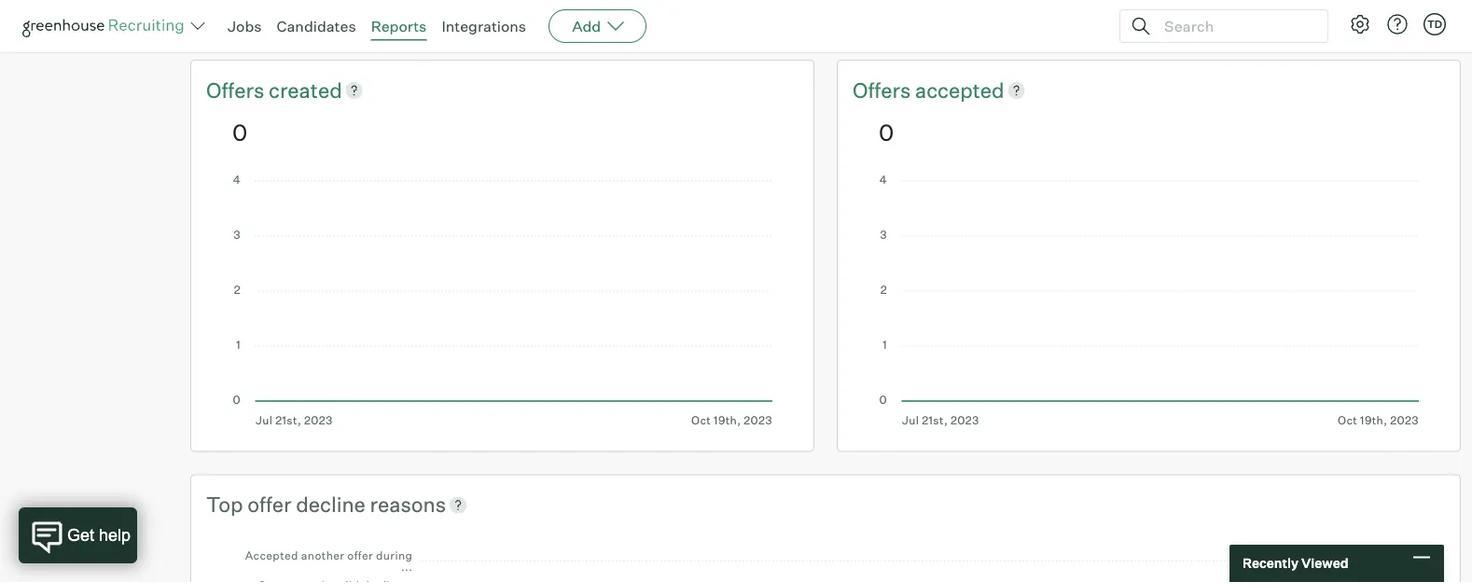 Task type: vqa. For each thing, say whether or not it's contained in the screenshot.
THE CREATED link
yes



Task type: describe. For each thing, give the bounding box(es) containing it.
created
[[269, 77, 342, 103]]

td
[[1428, 18, 1443, 30]]

0 for accepted
[[879, 118, 894, 146]]

accepted
[[916, 77, 1005, 103]]

offers link for created
[[206, 76, 269, 104]]

integrations
[[442, 17, 527, 35]]

Search text field
[[1160, 13, 1311, 40]]

configure image
[[1350, 13, 1372, 35]]

0 for created
[[232, 118, 248, 146]]

offer
[[248, 492, 292, 517]]

add button
[[549, 9, 647, 43]]

reasons
[[370, 492, 446, 517]]

jobs
[[228, 17, 262, 35]]

add
[[572, 17, 601, 35]]

reports
[[371, 17, 427, 35]]



Task type: locate. For each thing, give the bounding box(es) containing it.
1 0 from the left
[[232, 118, 248, 146]]

td button
[[1424, 13, 1447, 35]]

recently
[[1243, 555, 1299, 572]]

xychart image for accepted
[[879, 175, 1420, 427]]

accepted link
[[916, 76, 1005, 104]]

greenhouse recruiting image
[[22, 15, 190, 37]]

offers for accepted
[[853, 77, 916, 103]]

0 horizontal spatial offers link
[[206, 76, 269, 104]]

2 0 from the left
[[879, 118, 894, 146]]

2 offers link from the left
[[853, 76, 916, 104]]

offers link for accepted
[[853, 76, 916, 104]]

top
[[206, 492, 243, 517]]

created link
[[269, 76, 342, 104]]

recently viewed
[[1243, 555, 1349, 572]]

td button
[[1421, 9, 1451, 39]]

candidates link
[[277, 17, 356, 35]]

1 horizontal spatial offers
[[853, 77, 916, 103]]

viewed
[[1302, 555, 1349, 572]]

candidates
[[277, 17, 356, 35]]

offers for created
[[206, 77, 269, 103]]

1 horizontal spatial 0
[[879, 118, 894, 146]]

offers
[[206, 77, 269, 103], [853, 77, 916, 103]]

top offer decline
[[206, 492, 370, 517]]

reports link
[[371, 17, 427, 35]]

2 offers from the left
[[853, 77, 916, 103]]

offers link
[[206, 76, 269, 104], [853, 76, 916, 104]]

jobs link
[[228, 17, 262, 35]]

decline
[[296, 492, 366, 517]]

1 offers link from the left
[[206, 76, 269, 104]]

xychart image for created
[[232, 175, 773, 427]]

1 horizontal spatial offers link
[[853, 76, 916, 104]]

integrations link
[[442, 17, 527, 35]]

xychart image
[[232, 175, 773, 427], [879, 175, 1420, 427], [232, 537, 1420, 582]]

0 horizontal spatial offers
[[206, 77, 269, 103]]

0
[[232, 118, 248, 146], [879, 118, 894, 146]]

0 horizontal spatial 0
[[232, 118, 248, 146]]

1 offers from the left
[[206, 77, 269, 103]]



